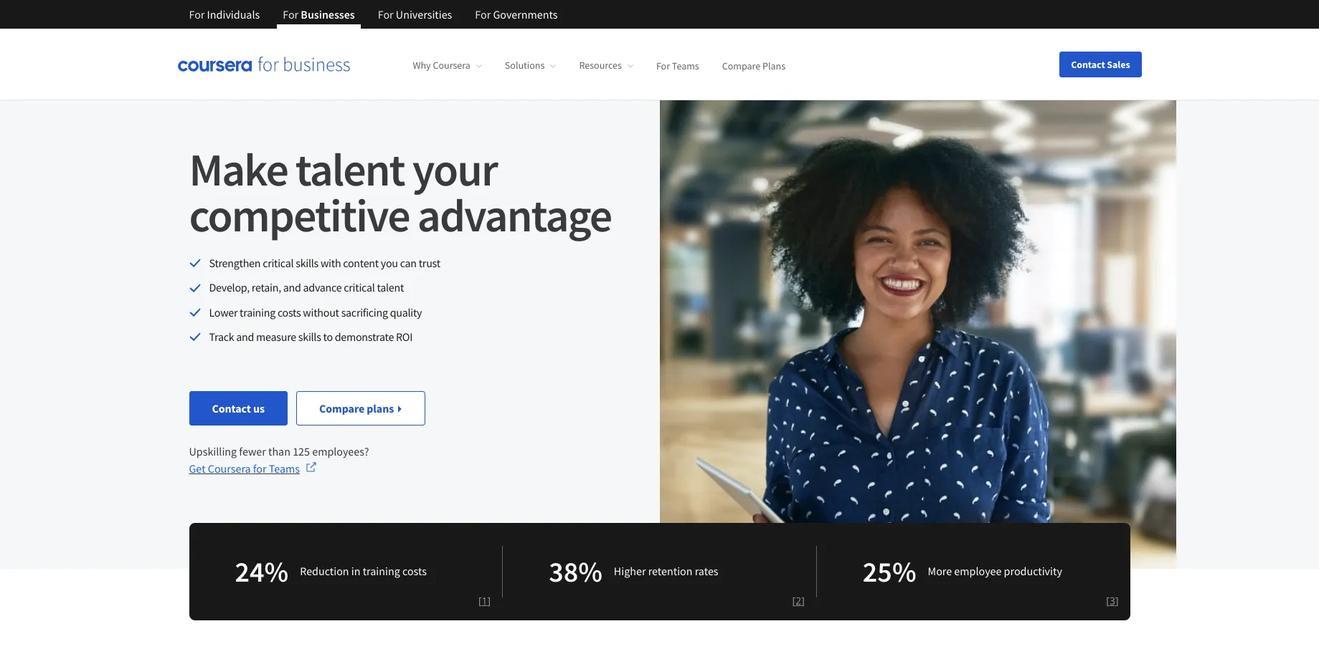 Task type: vqa. For each thing, say whether or not it's contained in the screenshot.


Task type: describe. For each thing, give the bounding box(es) containing it.
advantage
[[417, 187, 611, 244]]

roi
[[396, 330, 413, 344]]

rates
[[695, 565, 718, 579]]

higher
[[614, 565, 646, 579]]

measure
[[256, 330, 296, 344]]

for for governments
[[475, 7, 491, 22]]

for individuals
[[189, 7, 260, 22]]

resources link
[[579, 59, 633, 72]]

0 horizontal spatial costs
[[278, 305, 301, 320]]

for governments
[[475, 7, 558, 22]]

compare for compare plans
[[722, 59, 761, 72]]

1 vertical spatial and
[[236, 330, 254, 344]]

solutions link
[[505, 59, 556, 72]]

demonstrate
[[335, 330, 394, 344]]

0 horizontal spatial training
[[240, 305, 275, 320]]

us
[[253, 401, 265, 416]]

2
[[796, 594, 801, 608]]

strengthen critical skills with content you can trust
[[209, 256, 440, 270]]

develop, retain, and advance critical talent
[[209, 281, 404, 295]]

for teams link
[[656, 59, 699, 72]]

for teams
[[656, 59, 699, 72]]

employees?
[[312, 444, 369, 459]]

trust
[[419, 256, 440, 270]]

reduction
[[300, 565, 349, 579]]

] for 24%
[[487, 594, 491, 608]]

retention
[[648, 565, 693, 579]]

for universities
[[378, 7, 452, 22]]

make talent your competitive advantage
[[189, 141, 611, 244]]

coursera for why
[[433, 59, 470, 72]]

0 horizontal spatial teams
[[269, 462, 300, 476]]

why coursera link
[[413, 59, 482, 72]]

contact us
[[212, 401, 265, 416]]

reduction in training costs
[[300, 565, 427, 579]]

compare plans
[[722, 59, 786, 72]]

compare for compare plans ▸
[[319, 401, 365, 416]]

in
[[351, 565, 360, 579]]

125
[[293, 444, 310, 459]]

develop,
[[209, 281, 250, 295]]

make
[[189, 141, 288, 198]]

than
[[268, 444, 291, 459]]

1 horizontal spatial and
[[283, 281, 301, 295]]

for for individuals
[[189, 7, 205, 22]]

1 horizontal spatial training
[[363, 565, 400, 579]]

track
[[209, 330, 234, 344]]

resources
[[579, 59, 622, 72]]

advance
[[303, 281, 342, 295]]

▸
[[396, 401, 402, 416]]

coursera for business image
[[178, 57, 350, 72]]

lower training costs without sacrificing quality
[[209, 305, 422, 320]]

[ for 24%
[[478, 594, 482, 608]]

[ 2 ]
[[792, 594, 805, 608]]

coursera for get
[[208, 462, 251, 476]]

1 vertical spatial talent
[[377, 281, 404, 295]]

can
[[400, 256, 417, 270]]

sales
[[1107, 58, 1130, 71]]

plans
[[763, 59, 786, 72]]

fewer
[[239, 444, 266, 459]]

businesses
[[301, 7, 355, 22]]

contact sales button
[[1060, 51, 1142, 77]]

more employee productivity
[[928, 565, 1062, 579]]



Task type: locate. For each thing, give the bounding box(es) containing it.
get coursera for teams link
[[189, 460, 317, 477]]

1 [ from the left
[[478, 594, 482, 608]]

coursera down upskilling on the bottom left
[[208, 462, 251, 476]]

skills
[[296, 256, 318, 270], [298, 330, 321, 344]]

0 vertical spatial coursera
[[433, 59, 470, 72]]

1
[[482, 594, 487, 608]]

costs
[[278, 305, 301, 320], [402, 565, 427, 579]]

0 vertical spatial and
[[283, 281, 301, 295]]

content
[[343, 256, 379, 270]]

get
[[189, 462, 206, 476]]

talent
[[295, 141, 404, 198], [377, 281, 404, 295]]

upskilling fewer than 125 employees?
[[189, 444, 369, 459]]

contact
[[1071, 58, 1105, 71], [212, 401, 251, 416]]

why coursera
[[413, 59, 470, 72]]

0 horizontal spatial ]
[[487, 594, 491, 608]]

3 [ from the left
[[1106, 594, 1110, 608]]

universities
[[396, 7, 452, 22]]

compare plans link
[[722, 59, 786, 72]]

0 vertical spatial training
[[240, 305, 275, 320]]

for businesses
[[283, 7, 355, 22]]

2 ] from the left
[[801, 594, 805, 608]]

[ 3 ]
[[1106, 594, 1119, 608]]

critical
[[263, 256, 294, 270], [344, 281, 375, 295]]

skills left to
[[298, 330, 321, 344]]

coursera right why
[[433, 59, 470, 72]]

0 horizontal spatial critical
[[263, 256, 294, 270]]

costs up measure
[[278, 305, 301, 320]]

you
[[381, 256, 398, 270]]

1 horizontal spatial ]
[[801, 594, 805, 608]]

solutions
[[505, 59, 545, 72]]

1 vertical spatial costs
[[402, 565, 427, 579]]

talent inside make talent your competitive advantage
[[295, 141, 404, 198]]

1 vertical spatial skills
[[298, 330, 321, 344]]

0 vertical spatial contact
[[1071, 58, 1105, 71]]

for for universities
[[378, 7, 394, 22]]

contact sales
[[1071, 58, 1130, 71]]

contact us button
[[189, 391, 288, 426]]

[ for 38%
[[792, 594, 796, 608]]

teams
[[672, 59, 699, 72], [269, 462, 300, 476]]

productivity
[[1004, 565, 1062, 579]]

[
[[478, 594, 482, 608], [792, 594, 796, 608], [1106, 594, 1110, 608]]

more
[[928, 565, 952, 579]]

24%
[[235, 554, 289, 590]]

retain,
[[252, 281, 281, 295]]

quality
[[390, 305, 422, 320]]

critical up retain,
[[263, 256, 294, 270]]

contact inside 'button'
[[212, 401, 251, 416]]

1 horizontal spatial contact
[[1071, 58, 1105, 71]]

plans
[[367, 401, 394, 416]]

training
[[240, 305, 275, 320], [363, 565, 400, 579]]

contact for contact us
[[212, 401, 251, 416]]

for left 'businesses'
[[283, 7, 299, 22]]

for
[[189, 7, 205, 22], [283, 7, 299, 22], [378, 7, 394, 22], [475, 7, 491, 22], [656, 59, 670, 72]]

1 horizontal spatial compare
[[722, 59, 761, 72]]

1 vertical spatial training
[[363, 565, 400, 579]]

governments
[[493, 7, 558, 22]]

] for 25%
[[1115, 594, 1119, 608]]

2 horizontal spatial ]
[[1115, 594, 1119, 608]]

critical down content
[[344, 281, 375, 295]]

employee
[[954, 565, 1002, 579]]

get coursera for teams
[[189, 462, 300, 476]]

compare left plans
[[319, 401, 365, 416]]

0 horizontal spatial contact
[[212, 401, 251, 416]]

2 horizontal spatial [
[[1106, 594, 1110, 608]]

contact for contact sales
[[1071, 58, 1105, 71]]

3
[[1110, 594, 1115, 608]]

higher retention rates
[[614, 565, 718, 579]]

upskilling
[[189, 444, 237, 459]]

0 vertical spatial talent
[[295, 141, 404, 198]]

for left individuals
[[189, 7, 205, 22]]

contact left sales
[[1071, 58, 1105, 71]]

compare left the plans
[[722, 59, 761, 72]]

strengthen
[[209, 256, 261, 270]]

sacrificing
[[341, 305, 388, 320]]

training down retain,
[[240, 305, 275, 320]]

for left governments
[[475, 7, 491, 22]]

costs right the in
[[402, 565, 427, 579]]

for right resources 'link'
[[656, 59, 670, 72]]

1 vertical spatial compare
[[319, 401, 365, 416]]

[ for 25%
[[1106, 594, 1110, 608]]

contact inside button
[[1071, 58, 1105, 71]]

1 horizontal spatial [
[[792, 594, 796, 608]]

competitive
[[189, 187, 410, 244]]

training right the in
[[363, 565, 400, 579]]

lower
[[209, 305, 238, 320]]

3 ] from the left
[[1115, 594, 1119, 608]]

1 horizontal spatial costs
[[402, 565, 427, 579]]

banner navigation
[[178, 0, 569, 29]]

and right track
[[236, 330, 254, 344]]

1 vertical spatial teams
[[269, 462, 300, 476]]

compare plans ▸ button
[[296, 391, 425, 426]]

] for 38%
[[801, 594, 805, 608]]

1 horizontal spatial coursera
[[433, 59, 470, 72]]

track and measure skills to demonstrate roi
[[209, 330, 413, 344]]

your
[[412, 141, 497, 198]]

for for businesses
[[283, 7, 299, 22]]

compare plans ▸
[[319, 401, 402, 416]]

compare inside compare plans ▸ button
[[319, 401, 365, 416]]

individuals
[[207, 7, 260, 22]]

1 horizontal spatial teams
[[672, 59, 699, 72]]

and
[[283, 281, 301, 295], [236, 330, 254, 344]]

without
[[303, 305, 339, 320]]

2 [ from the left
[[792, 594, 796, 608]]

0 vertical spatial critical
[[263, 256, 294, 270]]

0 vertical spatial compare
[[722, 59, 761, 72]]

25%
[[863, 554, 916, 590]]

for
[[253, 462, 267, 476]]

skills left with at the left top of the page
[[296, 256, 318, 270]]

0 horizontal spatial and
[[236, 330, 254, 344]]

]
[[487, 594, 491, 608], [801, 594, 805, 608], [1115, 594, 1119, 608]]

contact left us
[[212, 401, 251, 416]]

38%
[[549, 554, 602, 590]]

1 vertical spatial contact
[[212, 401, 251, 416]]

1 ] from the left
[[487, 594, 491, 608]]

[ 1 ]
[[478, 594, 491, 608]]

to
[[323, 330, 333, 344]]

0 vertical spatial costs
[[278, 305, 301, 320]]

0 horizontal spatial compare
[[319, 401, 365, 416]]

1 horizontal spatial critical
[[344, 281, 375, 295]]

0 vertical spatial skills
[[296, 256, 318, 270]]

1 vertical spatial critical
[[344, 281, 375, 295]]

1 vertical spatial coursera
[[208, 462, 251, 476]]

for left universities
[[378, 7, 394, 22]]

with
[[321, 256, 341, 270]]

0 vertical spatial teams
[[672, 59, 699, 72]]

0 horizontal spatial coursera
[[208, 462, 251, 476]]

coursera
[[433, 59, 470, 72], [208, 462, 251, 476]]

teams down than
[[269, 462, 300, 476]]

why
[[413, 59, 431, 72]]

teams left compare plans
[[672, 59, 699, 72]]

0 horizontal spatial [
[[478, 594, 482, 608]]

compare
[[722, 59, 761, 72], [319, 401, 365, 416]]

and right retain,
[[283, 281, 301, 295]]



